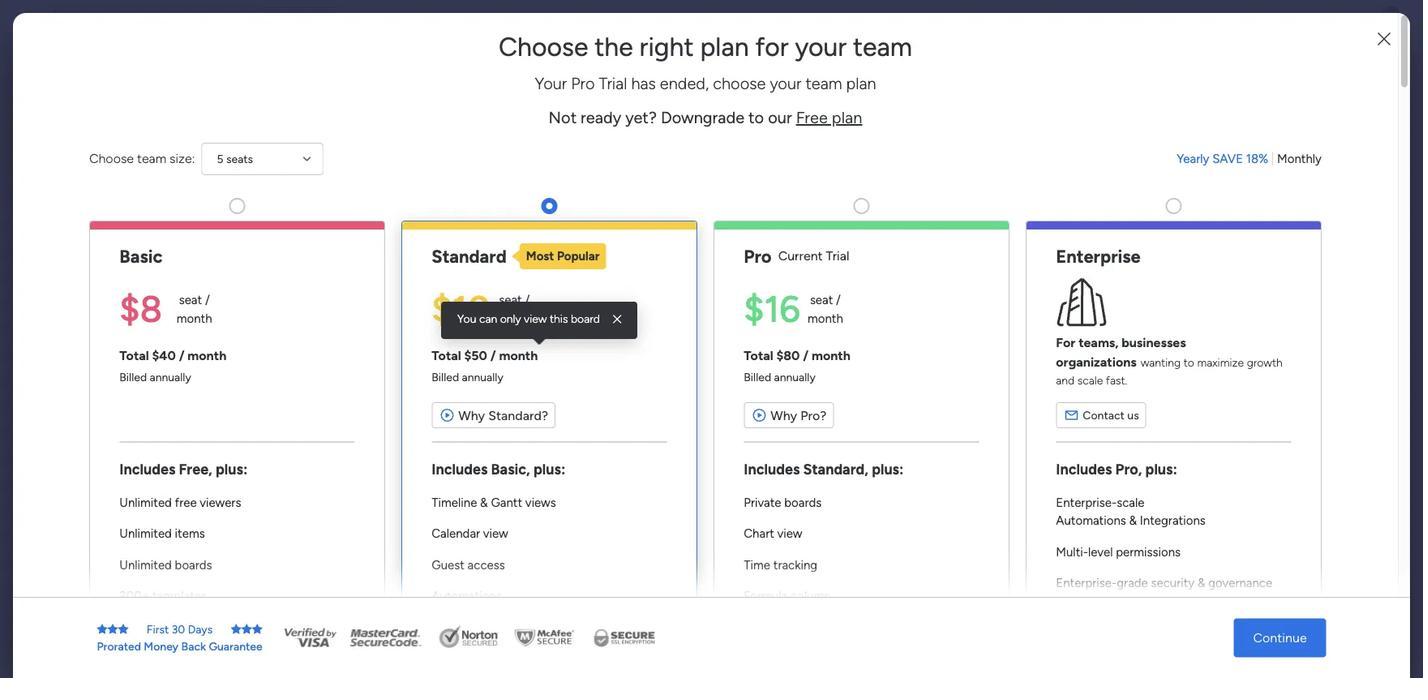 Task type: vqa. For each thing, say whether or not it's contained in the screenshot.
Public board icon to the top
no



Task type: describe. For each thing, give the bounding box(es) containing it.
18%
[[1247, 152, 1269, 166]]

/ inside button
[[775, 77, 780, 91]]

0 vertical spatial plan
[[701, 31, 749, 62]]

2 owner field from the top
[[426, 538, 468, 556]]

and
[[1057, 374, 1075, 387]]

governance
[[1209, 576, 1273, 591]]

you
[[458, 312, 477, 326]]

free
[[796, 108, 828, 127]]

nov inside nov 29 earliest
[[524, 419, 546, 433]]

files button
[[799, 71, 859, 97]]

19d
[[1059, 223, 1077, 237]]

3 star image from the left
[[231, 624, 242, 635]]

free,
[[179, 461, 212, 478]]

tracking
[[774, 558, 818, 572]]

free
[[175, 495, 197, 510]]

1 star image from the left
[[97, 624, 107, 635]]

monday work management
[[72, 10, 252, 28]]

basic,
[[491, 461, 530, 478]]

includes free, plus:
[[120, 461, 248, 478]]

norton secured image
[[433, 626, 506, 650]]

prorated
[[97, 640, 141, 654]]

month for total $40 / month billed annually
[[188, 347, 227, 363]]

plus: for includes standard, plus:
[[872, 461, 904, 478]]

nov 4 earliest
[[527, 214, 560, 237]]

pro,
[[1116, 461, 1143, 478]]

hire new interns
[[146, 365, 229, 379]]

can
[[479, 312, 498, 326]]

security
[[1152, 576, 1195, 591]]

month for total $50 / month billed annually
[[499, 347, 538, 363]]

us
[[1128, 409, 1140, 422]]

2 status from the top
[[672, 540, 705, 554]]

access
[[468, 558, 505, 572]]

basic tier selected option
[[89, 221, 385, 678]]

contact us button
[[1057, 402, 1147, 428]]

nov 29 earliest
[[524, 419, 563, 441]]

1 vertical spatial started
[[680, 366, 718, 379]]

write a reply...
[[769, 400, 841, 413]]

0 horizontal spatial the
[[595, 31, 633, 62]]

200+
[[120, 589, 149, 604]]

0 horizontal spatial team
[[137, 151, 166, 166]]

2 vertical spatial plan
[[832, 108, 863, 127]]

updates / 1
[[729, 77, 787, 91]]

/ inside seat / month
[[205, 293, 210, 308]]

contact
[[1083, 409, 1125, 422]]

multi-level permissions
[[1057, 545, 1181, 560]]

/ for total $50 / month billed annually
[[491, 347, 496, 363]]

2 vertical spatial started
[[680, 570, 718, 584]]

choose the right plan for your team heading
[[499, 31, 913, 62]]

annually inside total $40 / month billed annually
[[150, 370, 191, 384]]

$16
[[744, 288, 801, 331]]

view for $10
[[483, 527, 509, 541]]

for teams, businesses organizations
[[1057, 335, 1187, 370]]

wanting
[[1141, 356, 1181, 370]]

enterprise-grade security & governance
[[1057, 576, 1273, 591]]

& for automations
[[1130, 514, 1138, 528]]

tier options list box
[[89, 191, 1322, 678]]

why pro? button
[[744, 402, 834, 428]]

your pro trial has ended, choose your team plan
[[535, 74, 877, 93]]

free plan link
[[796, 108, 863, 127]]

write an update... button
[[701, 118, 1133, 151]]

why standard?
[[459, 408, 548, 423]]

scale inside 'wanting to maximize growth and scale fast.'
[[1078, 374, 1104, 387]]

1 horizontal spatial view
[[524, 312, 547, 326]]

level
[[1089, 545, 1114, 560]]

ready
[[581, 108, 622, 127]]

unlimited for unlimited free viewers
[[120, 495, 172, 510]]

billing cycle selection group
[[1177, 150, 1322, 168]]

multi-
[[1057, 545, 1089, 560]]

1 vertical spatial owner
[[430, 336, 464, 350]]

activity log
[[872, 77, 933, 91]]

contact us
[[1083, 409, 1140, 422]]

includes standard, plus:
[[744, 461, 904, 478]]

businesses
[[1122, 335, 1187, 350]]

month up total $40 / month billed annually
[[177, 311, 212, 326]]

boards for unlimited boards
[[175, 558, 212, 572]]

4
[[552, 214, 560, 229]]

earliest for 29
[[528, 430, 559, 441]]

notifications image
[[1139, 11, 1155, 28]]

dapulse x slim image
[[613, 312, 622, 329]]

30
[[172, 623, 185, 636]]

an
[[753, 127, 767, 142]]

group
[[310, 142, 344, 157]]

help
[[1300, 637, 1329, 654]]

terry turtle
[[755, 228, 821, 244]]

view for $16
[[778, 527, 803, 541]]

total inside total $40 / month billed annually
[[120, 347, 149, 363]]

email
[[163, 570, 190, 583]]

3 star image from the left
[[252, 624, 263, 635]]

dapulse plus image for marketing team
[[1015, 538, 1030, 557]]

for
[[756, 31, 789, 62]]

standard
[[432, 245, 507, 267]]

help button
[[1286, 632, 1343, 659]]

update...
[[770, 127, 819, 142]]

formula
[[744, 589, 788, 604]]

dialog containing write an update...
[[0, 0, 1424, 678]]

has
[[632, 74, 656, 93]]

month for $16 seat / month
[[808, 311, 844, 326]]

/ for $10 seat / month
[[525, 293, 530, 308]]

this
[[550, 312, 568, 326]]

log
[[914, 77, 933, 91]]

only
[[500, 312, 521, 326]]

total $40 / month billed annually
[[120, 347, 227, 384]]

work
[[131, 10, 160, 28]]

2 star image from the left
[[118, 624, 128, 635]]

total $50 / month billed annually
[[432, 347, 538, 384]]

& for security
[[1198, 576, 1206, 591]]

/ for total $40 / month billed annually
[[179, 347, 185, 363]]

pro tier selected option
[[714, 221, 1010, 678]]

1 vertical spatial interns
[[194, 365, 229, 379]]

29 inside dialog
[[545, 271, 557, 284]]

right
[[640, 31, 694, 62]]

not ready yet? downgrade to our free plan
[[549, 108, 863, 127]]

a
[[800, 400, 806, 413]]

automations inside standard tier selected option
[[432, 589, 502, 604]]

days
[[188, 623, 213, 636]]

you can only view this board
[[458, 312, 600, 326]]

2 vertical spatial not started
[[658, 570, 718, 584]]

most popular
[[526, 249, 600, 264]]

inbox image
[[1175, 11, 1191, 28]]

1 vertical spatial plan
[[847, 74, 877, 93]]

guarantee
[[209, 640, 263, 654]]

unlimited items
[[120, 527, 205, 541]]

pro?
[[801, 408, 827, 423]]

monthly
[[1278, 152, 1322, 166]]

includes for includes basic, plus:
[[432, 461, 488, 478]]

/ for total $80 / month billed annually
[[803, 347, 809, 363]]

yearly save 18%
[[1177, 152, 1269, 166]]

why for $10
[[459, 408, 485, 423]]

0 vertical spatial pro
[[571, 74, 595, 93]]

0 horizontal spatial 1
[[385, 370, 388, 380]]

item
[[251, 131, 274, 145]]

plus: for includes free, plus:
[[216, 461, 248, 478]]

gantt
[[491, 495, 523, 510]]

2 status field from the top
[[668, 538, 709, 556]]

2 vertical spatial owner
[[430, 540, 464, 554]]

button padding image
[[1377, 31, 1393, 47]]

updates / 1 button
[[704, 71, 799, 97]]

1 vertical spatial nov 29
[[526, 366, 560, 379]]

1 vertical spatial your
[[770, 74, 802, 93]]

new
[[170, 365, 191, 379]]

unlimited free viewers
[[120, 495, 241, 510]]

scale inside enterprise-scale automations & integrations
[[1117, 495, 1145, 510]]

seats
[[226, 152, 253, 166]]

enterprise-scale automations & integrations
[[1057, 495, 1206, 528]]

mcafee secure image
[[513, 626, 577, 650]]

help image
[[1322, 11, 1338, 28]]

plus: for includes pro, plus:
[[1146, 461, 1178, 478]]

includes for includes standard, plus:
[[744, 461, 800, 478]]

seat inside seat / month
[[179, 293, 202, 308]]

includes pro, plus:
[[1057, 461, 1178, 478]]

select product image
[[15, 11, 31, 28]]

billed inside total $40 / month billed annually
[[120, 370, 147, 384]]



Task type: locate. For each thing, give the bounding box(es) containing it.
nov inside nov 4 earliest
[[527, 214, 549, 229]]

dapulse plus image
[[1015, 334, 1030, 353], [1015, 538, 1030, 557]]

& up multi-level permissions
[[1130, 514, 1138, 528]]

/ right completed
[[205, 293, 210, 308]]

2 vertical spatial team
[[137, 151, 166, 166]]

0 vertical spatial 1
[[782, 77, 787, 91]]

1 star image from the left
[[107, 624, 118, 635]]

monday
[[72, 10, 128, 28]]

2 vertical spatial 29
[[549, 419, 563, 433]]

write for write a reply...
[[769, 400, 797, 413]]

1 vertical spatial choose
[[89, 151, 134, 166]]

trial left has
[[599, 74, 628, 93]]

yearly save 18% option
[[1177, 150, 1269, 168]]

seat inside '$16 seat / month'
[[810, 293, 834, 308]]

the right all
[[819, 271, 838, 286]]

1 status from the top
[[672, 336, 705, 350]]

choose for choose the right plan for your team
[[499, 31, 589, 62]]

2 annually from the left
[[462, 370, 504, 384]]

owner field up guest
[[426, 538, 468, 556]]

unlimited for unlimited boards
[[120, 558, 172, 572]]

enterprise
[[1057, 245, 1141, 267]]

back
[[181, 640, 206, 654]]

includes up timeline
[[432, 461, 488, 478]]

team
[[186, 507, 221, 525]]

includes up marketing
[[120, 461, 175, 478]]

0 vertical spatial the
[[595, 31, 633, 62]]

0 vertical spatial owner
[[312, 229, 349, 243]]

nov 29 down most
[[522, 271, 557, 284]]

enterprise tier selected option
[[1026, 221, 1322, 678]]

enterprise- inside enterprise-scale automations & integrations
[[1057, 495, 1117, 510]]

continue
[[1254, 630, 1308, 646]]

terry turtle link
[[755, 228, 821, 244]]

3 billed from the left
[[744, 370, 772, 384]]

4 plus: from the left
[[1146, 461, 1178, 478]]

1 vertical spatial pro
[[744, 245, 772, 267]]

enterprise-
[[1057, 495, 1117, 510], [1057, 576, 1117, 591]]

plus: up the viewers in the left bottom of the page
[[216, 461, 248, 478]]

billed left "new"
[[120, 370, 147, 384]]

month inside total $40 / month billed annually
[[188, 347, 227, 363]]

owner down you
[[430, 336, 464, 350]]

0 vertical spatial 29
[[545, 271, 557, 284]]

0 horizontal spatial why
[[459, 408, 485, 423]]

includes inside pro tier selected "option"
[[744, 461, 800, 478]]

0 horizontal spatial interns
[[194, 365, 229, 379]]

1 owner field from the top
[[426, 334, 468, 352]]

owner right v2 multiple person column "icon"
[[312, 229, 349, 243]]

/ inside total $40 / month billed annually
[[179, 347, 185, 363]]

1 horizontal spatial annually
[[462, 370, 504, 384]]

1 vertical spatial boards
[[175, 558, 212, 572]]

month inside '$16 seat / month'
[[808, 311, 844, 326]]

/ right updates
[[775, 77, 780, 91]]

1 vertical spatial the
[[819, 271, 838, 286]]

plans
[[306, 13, 333, 26]]

write left an
[[718, 127, 750, 142]]

2 billed from the left
[[432, 370, 459, 384]]

1 vertical spatial team
[[806, 74, 843, 93]]

dapulse plus image for completed
[[1015, 334, 1030, 353]]

1 includes from the left
[[120, 461, 175, 478]]

0 horizontal spatial view
[[483, 527, 509, 541]]

to left our
[[749, 108, 764, 127]]

monthly option
[[1278, 150, 1322, 168]]

nov 29 down due date at left
[[526, 366, 560, 379]]

standard,
[[804, 461, 869, 478]]

boards down includes standard, plus:
[[785, 495, 822, 510]]

$10
[[432, 288, 491, 331]]

billed for $10
[[432, 370, 459, 384]]

1 vertical spatial &
[[1130, 514, 1138, 528]]

current
[[779, 248, 823, 264]]

enterprise- down includes pro, plus:
[[1057, 495, 1117, 510]]

month up hire new interns
[[188, 347, 227, 363]]

0 vertical spatial automations
[[1057, 514, 1127, 528]]

month inside total $50 / month billed annually
[[499, 347, 538, 363]]

view right chart on the right of page
[[778, 527, 803, 541]]

0 vertical spatial status
[[672, 336, 705, 350]]

invite members image
[[1211, 11, 1227, 28]]

1 horizontal spatial boards
[[785, 495, 822, 510]]

why pro?
[[771, 408, 827, 423]]

2 includes from the left
[[432, 461, 488, 478]]

$40
[[152, 347, 176, 363]]

standard?
[[489, 408, 548, 423]]

month inside $10 seat / month
[[497, 311, 532, 326]]

1 horizontal spatial to
[[1184, 356, 1195, 370]]

2 seat from the left
[[499, 293, 522, 308]]

the up has
[[595, 31, 633, 62]]

total for $10
[[432, 347, 461, 363]]

annually for $10
[[462, 370, 504, 384]]

view inside pro tier selected "option"
[[778, 527, 803, 541]]

guest
[[432, 558, 465, 572]]

1 vertical spatial trial
[[826, 248, 850, 264]]

seat inside $10 seat / month
[[499, 293, 522, 308]]

verified by visa image
[[282, 626, 339, 650]]

integrations
[[1141, 514, 1206, 528]]

dapulse plus image left multi-
[[1015, 538, 1030, 557]]

2 unlimited from the top
[[120, 527, 172, 541]]

plus: right the 'standard,'
[[872, 461, 904, 478]]

0 vertical spatial enterprise-
[[1057, 495, 1117, 510]]

1 vertical spatial write
[[769, 400, 797, 413]]

hire
[[146, 365, 167, 379]]

annually inside total $50 / month billed annually
[[462, 370, 504, 384]]

2 horizontal spatial total
[[744, 347, 774, 363]]

write inside button
[[718, 127, 750, 142]]

0 vertical spatial earliest
[[528, 225, 559, 237]]

column
[[791, 589, 831, 604]]

write for write an update...
[[718, 127, 750, 142]]

seat for $16
[[810, 293, 834, 308]]

billed up why standard? button
[[432, 370, 459, 384]]

month inside total $80 / month billed annually
[[812, 347, 851, 363]]

why left standard?
[[459, 408, 485, 423]]

/ inside '$16 seat / month'
[[837, 293, 841, 308]]

1 horizontal spatial billed
[[432, 370, 459, 384]]

time tracking
[[744, 558, 818, 572]]

tarts!
[[868, 271, 898, 286]]

time
[[744, 558, 771, 572]]

unlimited up 200+
[[120, 558, 172, 572]]

includes inside standard tier selected option
[[432, 461, 488, 478]]

0 horizontal spatial to
[[749, 108, 764, 127]]

1 enterprise- from the top
[[1057, 495, 1117, 510]]

includes basic, plus:
[[432, 461, 566, 478]]

boards down items
[[175, 558, 212, 572]]

yearly
[[1177, 152, 1210, 166]]

2 horizontal spatial view
[[778, 527, 803, 541]]

/ right "$50"
[[491, 347, 496, 363]]

write an update...
[[718, 127, 819, 142]]

unlimited down marketing
[[120, 527, 172, 541]]

earliest inside nov 29 earliest
[[528, 430, 559, 441]]

annually down $40
[[150, 370, 191, 384]]

scale down pro,
[[1117, 495, 1145, 510]]

3 plus: from the left
[[872, 461, 904, 478]]

0 vertical spatial dapulse plus image
[[1015, 334, 1030, 353]]

seat for $10
[[499, 293, 522, 308]]

1 horizontal spatial choose
[[499, 31, 589, 62]]

Status field
[[668, 334, 709, 352], [668, 538, 709, 556]]

/ up "new"
[[179, 347, 185, 363]]

interns right "new"
[[194, 365, 229, 379]]

trial inside pro current trial
[[826, 248, 850, 264]]

why left a
[[771, 408, 798, 423]]

choose for choose team size:
[[89, 151, 134, 166]]

ate
[[782, 271, 800, 286]]

0 vertical spatial nov 29
[[522, 271, 557, 284]]

unlimited
[[120, 495, 172, 510], [120, 527, 172, 541], [120, 558, 172, 572]]

seat
[[179, 293, 202, 308], [499, 293, 522, 308], [810, 293, 834, 308]]

chart view
[[744, 527, 803, 541]]

total up hire
[[120, 347, 149, 363]]

/ inside total $80 / month billed annually
[[803, 347, 809, 363]]

0 vertical spatial team
[[854, 31, 913, 62]]

enterprise- for scale
[[1057, 495, 1117, 510]]

0 horizontal spatial boards
[[175, 558, 212, 572]]

fast.
[[1107, 374, 1128, 387]]

& inside standard tier selected option
[[480, 495, 488, 510]]

completed
[[117, 303, 190, 320]]

includes inside the enterprise tier selected option
[[1057, 461, 1113, 478]]

plus: inside pro tier selected "option"
[[872, 461, 904, 478]]

1 horizontal spatial why
[[771, 408, 798, 423]]

most popular section head
[[512, 243, 606, 269]]

terry turtle image
[[1378, 6, 1404, 32]]

1 horizontal spatial team
[[806, 74, 843, 93]]

29 inside nov 29 earliest
[[549, 419, 563, 433]]

5
[[217, 152, 224, 166]]

dapulse plus image left for
[[1015, 334, 1030, 353]]

automations down guest access
[[432, 589, 502, 604]]

/ down the interns ate all the pop tarts!
[[837, 293, 841, 308]]

dropdown
[[806, 131, 860, 145]]

see plans
[[284, 13, 333, 26]]

0 vertical spatial owner field
[[426, 334, 468, 352]]

0 vertical spatial &
[[480, 495, 488, 510]]

annually down $80
[[774, 370, 816, 384]]

0 vertical spatial status field
[[668, 334, 709, 352]]

0 vertical spatial boards
[[785, 495, 822, 510]]

unlimited for unlimited items
[[120, 527, 172, 541]]

1 vertical spatial to
[[1184, 356, 1195, 370]]

month right $80
[[812, 347, 851, 363]]

1 horizontal spatial the
[[819, 271, 838, 286]]

why inside button
[[459, 408, 485, 423]]

pro current trial
[[744, 245, 850, 267]]

choose
[[499, 31, 589, 62], [89, 151, 134, 166]]

3 unlimited from the top
[[120, 558, 172, 572]]

2 dapulse plus image from the top
[[1015, 538, 1030, 557]]

0 horizontal spatial scale
[[1078, 374, 1104, 387]]

basic
[[120, 245, 163, 267]]

0 horizontal spatial total
[[120, 347, 149, 363]]

automations
[[1057, 514, 1127, 528], [432, 589, 502, 604]]

None field
[[802, 334, 864, 352]]

2 horizontal spatial &
[[1198, 576, 1206, 591]]

trial for your
[[599, 74, 628, 93]]

4 includes from the left
[[1057, 461, 1113, 478]]

1 vertical spatial 29
[[548, 366, 560, 379]]

2 why from the left
[[771, 408, 798, 423]]

calendar
[[432, 527, 480, 541]]

1 vertical spatial dapulse plus image
[[1015, 538, 1030, 557]]

2 vertical spatial &
[[1198, 576, 1206, 591]]

search everything image
[[1286, 11, 1302, 28]]

1 dapulse plus image from the top
[[1015, 334, 1030, 353]]

1 horizontal spatial seat
[[499, 293, 522, 308]]

pro right "your"
[[571, 74, 595, 93]]

plus: up views
[[534, 461, 566, 478]]

2 star image from the left
[[242, 624, 252, 635]]

date
[[543, 336, 567, 350]]

0 horizontal spatial choose
[[89, 151, 134, 166]]

1 vertical spatial scale
[[1117, 495, 1145, 510]]

total left $80
[[744, 347, 774, 363]]

0 horizontal spatial annually
[[150, 370, 191, 384]]

1 seat from the left
[[179, 293, 202, 308]]

&
[[480, 495, 488, 510], [1130, 514, 1138, 528], [1198, 576, 1206, 591]]

month down "only"
[[499, 347, 538, 363]]

includes
[[120, 461, 175, 478], [432, 461, 488, 478], [744, 461, 800, 478], [1057, 461, 1113, 478]]

automations inside enterprise-scale automations & integrations
[[1057, 514, 1127, 528]]

scale
[[1078, 374, 1104, 387], [1117, 495, 1145, 510]]

/ right $80
[[803, 347, 809, 363]]

29 down most popular section head
[[545, 271, 557, 284]]

1 vertical spatial enterprise-
[[1057, 576, 1117, 591]]

choose
[[713, 74, 766, 93]]

Dropdown field
[[802, 129, 864, 147]]

view inside standard tier selected option
[[483, 527, 509, 541]]

2 horizontal spatial annually
[[774, 370, 816, 384]]

includes up private
[[744, 461, 800, 478]]

1 horizontal spatial pro
[[744, 245, 772, 267]]

seat up "only"
[[499, 293, 522, 308]]

total for $16
[[744, 347, 774, 363]]

research
[[146, 161, 193, 174]]

updates
[[729, 77, 772, 91]]

3 seat from the left
[[810, 293, 834, 308]]

ssl encrypted image
[[584, 626, 665, 650]]

2 horizontal spatial seat
[[810, 293, 834, 308]]

the interns ate all the pop tarts!
[[714, 271, 898, 286]]

billed up why pro? button
[[744, 370, 772, 384]]

calendar view
[[432, 527, 509, 541]]

Owner field
[[426, 334, 468, 352], [426, 538, 468, 556]]

reply...
[[808, 400, 841, 413]]

why inside button
[[771, 408, 798, 423]]

plus: right pro,
[[1146, 461, 1178, 478]]

earliest inside nov 4 earliest
[[528, 225, 559, 237]]

1 annually from the left
[[150, 370, 191, 384]]

apps image
[[1246, 11, 1262, 28]]

& inside enterprise-scale automations & integrations
[[1130, 514, 1138, 528]]

1 horizontal spatial interns
[[739, 271, 779, 286]]

team up free plan link at the top
[[806, 74, 843, 93]]

1 vertical spatial 1
[[385, 370, 388, 380]]

plus: inside standard tier selected option
[[534, 461, 566, 478]]

boards inside pro tier selected "option"
[[785, 495, 822, 510]]

3 annually from the left
[[774, 370, 816, 384]]

1 vertical spatial not started
[[658, 366, 718, 379]]

0 vertical spatial interns
[[739, 271, 779, 286]]

1 unlimited from the top
[[120, 495, 172, 510]]

1 vertical spatial status
[[672, 540, 705, 554]]

not started
[[509, 316, 569, 330], [658, 366, 718, 379], [658, 570, 718, 584]]

0 horizontal spatial write
[[718, 127, 750, 142]]

continue button
[[1234, 619, 1327, 658]]

/ inside total $50 / month billed annually
[[491, 347, 496, 363]]

0 horizontal spatial &
[[480, 495, 488, 510]]

1 horizontal spatial total
[[432, 347, 461, 363]]

trial for pro
[[826, 248, 850, 264]]

prorated money back guarantee
[[97, 640, 263, 654]]

2 horizontal spatial team
[[854, 31, 913, 62]]

plus:
[[216, 461, 248, 478], [534, 461, 566, 478], [872, 461, 904, 478], [1146, 461, 1178, 478]]

2 plus: from the left
[[534, 461, 566, 478]]

total inside total $80 / month billed annually
[[744, 347, 774, 363]]

pro inside "option"
[[744, 245, 772, 267]]

mastercard secure code image
[[345, 626, 427, 650]]

month for total $80 / month billed annually
[[812, 347, 851, 363]]

1 status field from the top
[[668, 334, 709, 352]]

earliest up most
[[528, 225, 559, 237]]

2 enterprise- from the top
[[1057, 576, 1117, 591]]

Due Date field
[[516, 334, 571, 352]]

board
[[571, 312, 600, 326]]

unlimited up unlimited items
[[120, 495, 172, 510]]

star image
[[97, 624, 107, 635], [242, 624, 252, 635], [252, 624, 263, 635]]

1 why from the left
[[459, 408, 485, 423]]

star image
[[107, 624, 118, 635], [118, 624, 128, 635], [231, 624, 242, 635]]

annually for $16
[[774, 370, 816, 384]]

0 vertical spatial not started
[[509, 316, 569, 330]]

month up due on the left of the page
[[497, 311, 532, 326]]

1 horizontal spatial automations
[[1057, 514, 1127, 528]]

0 vertical spatial trial
[[599, 74, 628, 93]]

0 horizontal spatial automations
[[432, 589, 502, 604]]

0 horizontal spatial pro
[[571, 74, 595, 93]]

choose up "your"
[[499, 31, 589, 62]]

plus: for includes basic, plus:
[[534, 461, 566, 478]]

/ inside $10 seat / month
[[525, 293, 530, 308]]

1 vertical spatial earliest
[[528, 430, 559, 441]]

downgrade
[[661, 108, 745, 127]]

billed inside total $80 / month billed annually
[[744, 370, 772, 384]]

0 vertical spatial to
[[749, 108, 764, 127]]

see plans button
[[262, 7, 340, 32]]

2 earliest from the top
[[528, 430, 559, 441]]

teams,
[[1079, 335, 1119, 350]]

terry
[[755, 228, 784, 244]]

1 total from the left
[[120, 347, 149, 363]]

month for $10 seat / month
[[497, 311, 532, 326]]

nov 29
[[522, 271, 557, 284], [526, 366, 560, 379]]

1 horizontal spatial &
[[1130, 514, 1138, 528]]

includes for includes free, plus:
[[120, 461, 175, 478]]

dialog
[[0, 0, 1424, 678]]

v2 multiple person column image
[[291, 229, 303, 243]]

owner field down you
[[426, 334, 468, 352]]

0 vertical spatial started
[[531, 316, 569, 330]]

turtle
[[788, 228, 821, 244]]

due
[[520, 336, 540, 350]]

0 vertical spatial your
[[795, 31, 847, 62]]

view left this
[[524, 312, 547, 326]]

1 vertical spatial automations
[[432, 589, 502, 604]]

plus: inside basic tier selected option
[[216, 461, 248, 478]]

wanting to maximize growth and scale fast.
[[1057, 356, 1283, 387]]

earliest down standard?
[[528, 430, 559, 441]]

3 includes from the left
[[744, 461, 800, 478]]

0 horizontal spatial trial
[[599, 74, 628, 93]]

enterprise- down level
[[1057, 576, 1117, 591]]

annually down "$50"
[[462, 370, 504, 384]]

seat down all
[[810, 293, 834, 308]]

to inside 'wanting to maximize growth and scale fast.'
[[1184, 356, 1195, 370]]

total left "$50"
[[432, 347, 461, 363]]

pr email list
[[146, 570, 207, 583]]

team up activity
[[854, 31, 913, 62]]

management
[[164, 10, 252, 28]]

2 vertical spatial unlimited
[[120, 558, 172, 572]]

interns
[[739, 271, 779, 286], [194, 365, 229, 379]]

owner up guest
[[430, 540, 464, 554]]

nov
[[527, 214, 549, 229], [522, 271, 542, 284], [526, 366, 546, 379], [524, 419, 546, 433]]

1 vertical spatial status field
[[668, 538, 709, 556]]

files
[[824, 77, 847, 91]]

boards inside basic tier selected option
[[175, 558, 212, 572]]

to right wanting
[[1184, 356, 1195, 370]]

automations up level
[[1057, 514, 1127, 528]]

why for $16
[[771, 408, 798, 423]]

& right security
[[1198, 576, 1206, 591]]

1 vertical spatial unlimited
[[120, 527, 172, 541]]

month down all
[[808, 311, 844, 326]]

0 horizontal spatial billed
[[120, 370, 147, 384]]

your up files button
[[795, 31, 847, 62]]

v2 sun image
[[291, 142, 303, 157]]

/ up you can only view this board
[[525, 293, 530, 308]]

29 down date at left
[[548, 366, 560, 379]]

your up our
[[770, 74, 802, 93]]

interns left ate
[[739, 271, 779, 286]]

guest access
[[432, 558, 505, 572]]

includes left pro,
[[1057, 461, 1113, 478]]

1 inside dialog
[[782, 77, 787, 91]]

1 plus: from the left
[[216, 461, 248, 478]]

team left size:
[[137, 151, 166, 166]]

seat right $8
[[179, 293, 202, 308]]

1 horizontal spatial scale
[[1117, 495, 1145, 510]]

the
[[714, 271, 735, 286]]

size:
[[170, 151, 195, 166]]

3 total from the left
[[744, 347, 774, 363]]

includes inside basic tier selected option
[[120, 461, 175, 478]]

2 horizontal spatial billed
[[744, 370, 772, 384]]

0 vertical spatial unlimited
[[120, 495, 172, 510]]

earliest for 4
[[528, 225, 559, 237]]

pro down "terry"
[[744, 245, 772, 267]]

2 total from the left
[[432, 347, 461, 363]]

write left a
[[769, 400, 797, 413]]

total inside total $50 / month billed annually
[[432, 347, 461, 363]]

the
[[595, 31, 633, 62], [819, 271, 838, 286]]

1 horizontal spatial write
[[769, 400, 797, 413]]

choose left research
[[89, 151, 134, 166]]

includes for includes pro, plus:
[[1057, 461, 1113, 478]]

trial up the pop at right
[[826, 248, 850, 264]]

1 billed from the left
[[120, 370, 147, 384]]

/ for $16 seat / month
[[837, 293, 841, 308]]

& left "gantt"
[[480, 495, 488, 510]]

plus: inside the enterprise tier selected option
[[1146, 461, 1178, 478]]

$10 seat / month
[[432, 288, 532, 331]]

standard tier selected option
[[402, 221, 698, 678]]

1 earliest from the top
[[528, 225, 559, 237]]

write
[[718, 127, 750, 142], [769, 400, 797, 413]]

1 horizontal spatial 1
[[782, 77, 787, 91]]

billed for $16
[[744, 370, 772, 384]]

1 vertical spatial owner field
[[426, 538, 468, 556]]

enterprise- for grade
[[1057, 576, 1117, 591]]

annually inside total $80 / month billed annually
[[774, 370, 816, 384]]

boards for private boards
[[785, 495, 822, 510]]

$8
[[120, 288, 162, 331]]

choose team size:
[[89, 151, 195, 166]]

private
[[744, 495, 782, 510]]

billed inside total $50 / month billed annually
[[432, 370, 459, 384]]

view down timeline & gantt views
[[483, 527, 509, 541]]

scale down organizations
[[1078, 374, 1104, 387]]

29 right standard?
[[549, 419, 563, 433]]

formula column
[[744, 589, 831, 604]]

1 horizontal spatial trial
[[826, 248, 850, 264]]



